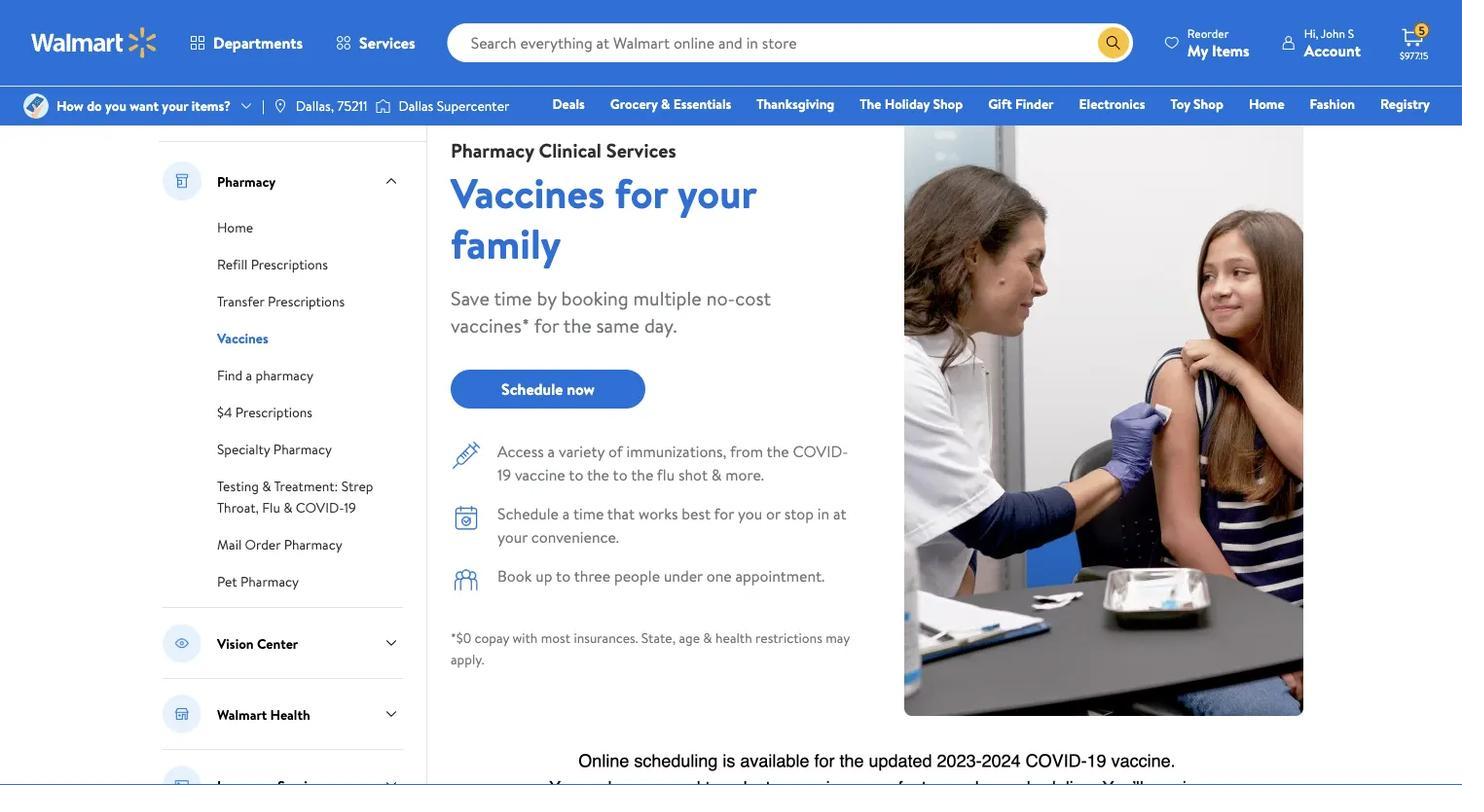 Task type: locate. For each thing, give the bounding box(es) containing it.
1 vertical spatial home
[[217, 218, 253, 237]]

1 horizontal spatial time
[[573, 503, 604, 525]]

testing & treatment: strep throat, flu & covid-19 link
[[217, 475, 373, 518]]

0 horizontal spatial 19
[[344, 498, 356, 517]]

grocery & essentials link
[[601, 93, 740, 114]]

Search search field
[[447, 23, 1133, 62]]

home link up one
[[1240, 93, 1293, 114]]

1 horizontal spatial covid-
[[793, 441, 848, 462]]

2 vertical spatial your
[[497, 527, 528, 548]]

covid- inside the testing & treatment: strep throat, flu & covid-19
[[296, 498, 344, 517]]

do
[[87, 96, 102, 115]]

convenience.
[[531, 527, 619, 548]]

0 vertical spatial time
[[494, 284, 532, 311]]

schedule now button
[[451, 370, 645, 409]]

0 horizontal spatial covid-
[[296, 498, 344, 517]]

prescriptions down the refill prescriptions
[[268, 292, 345, 311]]

flu
[[657, 464, 675, 486]]

1 horizontal spatial shop
[[1193, 94, 1223, 113]]

 image
[[23, 93, 49, 119], [272, 98, 288, 114]]

covid- up in
[[793, 441, 848, 462]]

0 vertical spatial a
[[246, 366, 252, 385]]

health & wellness
[[159, 93, 296, 118]]

age
[[679, 629, 700, 648]]

search icon image
[[1106, 35, 1121, 51]]

to
[[569, 464, 583, 486], [613, 464, 627, 486], [556, 566, 571, 587]]

registry one debit
[[1281, 94, 1430, 141]]

0 vertical spatial your
[[162, 96, 188, 115]]

home link up refill
[[217, 216, 253, 238]]

1 horizontal spatial for
[[615, 164, 668, 221]]

to down of
[[613, 464, 627, 486]]

the inside save time by booking multiple no-cost vaccines* for the same day.
[[563, 311, 592, 339]]

0 horizontal spatial you
[[105, 96, 126, 115]]

that
[[607, 503, 635, 525]]

1 horizontal spatial services
[[606, 136, 676, 164]]

items?
[[191, 96, 231, 115]]

for left booking
[[534, 311, 559, 339]]

 image
[[375, 96, 391, 116]]

a inside access a variety of immunizations, from the covid- 19 vaccine to the to the flu shot & more.
[[548, 441, 555, 462]]

a up convenience.
[[562, 503, 570, 525]]

the holiday shop
[[860, 94, 963, 113]]

home up one
[[1249, 94, 1284, 113]]

1 vertical spatial schedule
[[497, 503, 559, 525]]

specialty
[[217, 440, 270, 459]]

1 horizontal spatial your
[[497, 527, 528, 548]]

your right want
[[162, 96, 188, 115]]

0 vertical spatial prescriptions
[[251, 255, 328, 274]]

best
[[682, 503, 711, 525]]

at
[[833, 503, 846, 525]]

refill prescriptions link
[[217, 253, 328, 274]]

0 horizontal spatial  image
[[23, 93, 49, 119]]

time up convenience.
[[573, 503, 604, 525]]

of
[[608, 441, 623, 462]]

vaccines
[[451, 164, 605, 221], [217, 329, 268, 348]]

for down grocery
[[615, 164, 668, 221]]

vaccines down clinical
[[451, 164, 605, 221]]

for inside schedule a time that works best for you or stop in at your convenience.
[[714, 503, 734, 525]]

1 vertical spatial health
[[270, 705, 310, 724]]

for inside pharmacy clinical services vaccines for your family
[[615, 164, 668, 221]]

home link
[[1240, 93, 1293, 114], [217, 216, 253, 238]]

1 horizontal spatial  image
[[272, 98, 288, 114]]

your up book
[[497, 527, 528, 548]]

shop right toy on the right
[[1193, 94, 1223, 113]]

walmart
[[217, 705, 267, 724]]

 image right |
[[272, 98, 288, 114]]

 image for dallas, 75211
[[272, 98, 288, 114]]

19
[[497, 464, 511, 486], [344, 498, 356, 517]]

1 vertical spatial home link
[[217, 216, 253, 238]]

a inside schedule a time that works best for you or stop in at your convenience.
[[562, 503, 570, 525]]

1 vertical spatial you
[[738, 503, 762, 525]]

schedule a time that works best for you or stop in at your convenience.
[[497, 503, 846, 548]]

a up vaccine
[[548, 441, 555, 462]]

health right walmart
[[270, 705, 310, 724]]

book up to three people under one appointment.
[[497, 566, 825, 587]]

the left "flu"
[[631, 464, 653, 486]]

pharmacy inside pharmacy clinical services vaccines for your family
[[451, 136, 534, 164]]

thanksgiving link
[[748, 93, 843, 114]]

0 vertical spatial home
[[1249, 94, 1284, 113]]

19 down strep
[[344, 498, 356, 517]]

1 vertical spatial for
[[534, 311, 559, 339]]

pharmacy up treatment:
[[273, 440, 332, 459]]

to right up
[[556, 566, 571, 587]]

1 horizontal spatial you
[[738, 503, 762, 525]]

covid- for &
[[296, 498, 344, 517]]

vaccines down transfer
[[217, 329, 268, 348]]

reorder
[[1187, 25, 1229, 41]]

schedule inside 'button'
[[501, 379, 563, 400]]

the left same
[[563, 311, 592, 339]]

prescriptions inside "link"
[[251, 255, 328, 274]]

your inside pharmacy clinical services vaccines for your family
[[677, 164, 756, 221]]

1 vertical spatial time
[[573, 503, 604, 525]]

same
[[596, 311, 640, 339]]

$4
[[217, 403, 232, 422]]

shop inside "link"
[[1193, 94, 1223, 113]]

1 vertical spatial covid-
[[296, 498, 344, 517]]

19 inside the testing & treatment: strep throat, flu & covid-19
[[344, 498, 356, 517]]

vaccines*
[[451, 311, 530, 339]]

toy shop
[[1170, 94, 1223, 113]]

save
[[451, 284, 490, 311]]

 image left how
[[23, 93, 49, 119]]

1 horizontal spatial vaccines
[[451, 164, 605, 221]]

 image for how do you want your items?
[[23, 93, 49, 119]]

covid- inside access a variety of immunizations, from the covid- 19 vaccine to the to the flu shot & more.
[[793, 441, 848, 462]]

0 horizontal spatial for
[[534, 311, 559, 339]]

pharmacy image
[[163, 162, 201, 201]]

schedule inside schedule a time that works best for you or stop in at your convenience.
[[497, 503, 559, 525]]

2 shop from the left
[[1193, 94, 1223, 113]]

& right age
[[703, 629, 712, 648]]

dallas supercenter
[[399, 96, 509, 115]]

your
[[162, 96, 188, 115], [677, 164, 756, 221], [497, 527, 528, 548]]

pharmacy down order in the left of the page
[[240, 572, 299, 591]]

for inside save time by booking multiple no-cost vaccines* for the same day.
[[534, 311, 559, 339]]

a right find
[[246, 366, 252, 385]]

pharmacy down supercenter
[[451, 136, 534, 164]]

time
[[494, 284, 532, 311], [573, 503, 604, 525]]

clinical
[[539, 136, 602, 164]]

0 vertical spatial vaccines
[[451, 164, 605, 221]]

for right best
[[714, 503, 734, 525]]

0 vertical spatial 19
[[497, 464, 511, 486]]

0 horizontal spatial services
[[359, 32, 415, 54]]

prescriptions inside 'link'
[[268, 292, 345, 311]]

services inside pharmacy clinical services vaccines for your family
[[606, 136, 676, 164]]

2 vertical spatial prescriptions
[[235, 403, 312, 422]]

services down grocery
[[606, 136, 676, 164]]

covid- down treatment:
[[296, 498, 344, 517]]

under
[[664, 566, 703, 587]]

variety
[[559, 441, 605, 462]]

you left the or
[[738, 503, 762, 525]]

s
[[1348, 25, 1354, 41]]

vision center
[[217, 634, 298, 653]]

& right shot
[[711, 464, 722, 486]]

refill prescriptions
[[217, 255, 328, 274]]

health up pharmacy icon on the top left
[[159, 93, 210, 118]]

walmart image
[[31, 27, 158, 58]]

from
[[730, 441, 763, 462]]

0 horizontal spatial vaccines
[[217, 329, 268, 348]]

refill
[[217, 255, 248, 274]]

mail
[[217, 535, 242, 554]]

covid-
[[793, 441, 848, 462], [296, 498, 344, 517]]

0 vertical spatial covid-
[[793, 441, 848, 462]]

shot
[[678, 464, 708, 486]]

2 horizontal spatial a
[[562, 503, 570, 525]]

0 vertical spatial schedule
[[501, 379, 563, 400]]

you
[[105, 96, 126, 115], [738, 503, 762, 525]]

19 down access
[[497, 464, 511, 486]]

one
[[706, 566, 732, 587]]

time left "by"
[[494, 284, 532, 311]]

$4 prescriptions link
[[217, 401, 312, 422]]

0 vertical spatial health
[[159, 93, 210, 118]]

registry
[[1380, 94, 1430, 113]]

0 vertical spatial for
[[615, 164, 668, 221]]

insurances.
[[574, 629, 638, 648]]

schedule left now
[[501, 379, 563, 400]]

1 horizontal spatial health
[[270, 705, 310, 724]]

0 horizontal spatial time
[[494, 284, 532, 311]]

2 vertical spatial for
[[714, 503, 734, 525]]

1 vertical spatial vaccines
[[217, 329, 268, 348]]

the
[[860, 94, 881, 113]]

19 inside access a variety of immunizations, from the covid- 19 vaccine to the to the flu shot & more.
[[497, 464, 511, 486]]

2 vertical spatial a
[[562, 503, 570, 525]]

prescriptions up transfer prescriptions 'link'
[[251, 255, 328, 274]]

schedule down vaccine
[[497, 503, 559, 525]]

1 vertical spatial 19
[[344, 498, 356, 517]]

services up dallas
[[359, 32, 415, 54]]

how
[[56, 96, 84, 115]]

pharmacy right pharmacy icon on the top left
[[217, 172, 276, 191]]

1 vertical spatial your
[[677, 164, 756, 221]]

1 vertical spatial a
[[548, 441, 555, 462]]

access a variety of immunizations, from the covid-19 vaccine to the to the flu shot and more. image
[[451, 440, 482, 471]]

electronics link
[[1070, 93, 1154, 114]]

by
[[537, 284, 556, 311]]

home up refill
[[217, 218, 253, 237]]

0 vertical spatial services
[[359, 32, 415, 54]]

0 horizontal spatial health
[[159, 93, 210, 118]]

state,
[[641, 629, 676, 648]]

0 horizontal spatial a
[[246, 366, 252, 385]]

pharmacy
[[451, 136, 534, 164], [217, 172, 276, 191], [273, 440, 332, 459], [284, 535, 342, 554], [240, 572, 299, 591]]

you right do
[[105, 96, 126, 115]]

health
[[159, 93, 210, 118], [270, 705, 310, 724]]

hi, john s account
[[1304, 25, 1361, 61]]

1 horizontal spatial 19
[[497, 464, 511, 486]]

1 vertical spatial prescriptions
[[268, 292, 345, 311]]

1 horizontal spatial home link
[[1240, 93, 1293, 114]]

the down variety
[[587, 464, 609, 486]]

Walmart Site-Wide search field
[[447, 23, 1133, 62]]

0 horizontal spatial your
[[162, 96, 188, 115]]

2 horizontal spatial for
[[714, 503, 734, 525]]

your down essentials
[[677, 164, 756, 221]]

time inside schedule a time that works best for you or stop in at your convenience.
[[573, 503, 604, 525]]

now
[[567, 379, 595, 400]]

2 horizontal spatial your
[[677, 164, 756, 221]]

stop
[[784, 503, 814, 525]]

booking
[[561, 284, 629, 311]]

transfer prescriptions
[[217, 292, 345, 311]]

throat,
[[217, 498, 259, 517]]

prescriptions up specialty pharmacy link
[[235, 403, 312, 422]]

0 horizontal spatial shop
[[933, 94, 963, 113]]

schedule
[[501, 379, 563, 400], [497, 503, 559, 525]]

more.
[[725, 464, 764, 486]]

1 horizontal spatial a
[[548, 441, 555, 462]]

shop right holiday
[[933, 94, 963, 113]]

1 vertical spatial services
[[606, 136, 676, 164]]

want
[[130, 96, 159, 115]]



Task type: describe. For each thing, give the bounding box(es) containing it.
wellness
[[230, 93, 296, 118]]

walmart health image
[[163, 695, 201, 734]]

services inside popup button
[[359, 32, 415, 54]]

|
[[262, 96, 265, 115]]

schedule now
[[501, 379, 595, 400]]

people
[[614, 566, 660, 587]]

schedule for schedule a time that works best for you or stop in at your convenience.
[[497, 503, 559, 525]]

vision
[[217, 634, 254, 653]]

find
[[217, 366, 243, 385]]

immunizations,
[[626, 441, 726, 462]]

0 vertical spatial home link
[[1240, 93, 1293, 114]]

your inside schedule a time that works best for you or stop in at your convenience.
[[497, 527, 528, 548]]

gift
[[988, 94, 1012, 113]]

family
[[451, 215, 561, 272]]

find a pharmacy
[[217, 366, 313, 385]]

pharmacy right order in the left of the page
[[284, 535, 342, 554]]

toy
[[1170, 94, 1190, 113]]

gift finder link
[[979, 93, 1062, 114]]

a for variety
[[548, 441, 555, 462]]

strep
[[341, 477, 373, 496]]

supercenter
[[437, 96, 509, 115]]

75211
[[337, 96, 367, 115]]

one debit link
[[1272, 121, 1355, 142]]

& right flu
[[283, 498, 292, 517]]

walmart+ link
[[1363, 121, 1439, 142]]

testing
[[217, 477, 259, 496]]

access
[[497, 441, 544, 462]]

john
[[1321, 25, 1345, 41]]

specialty pharmacy link
[[217, 438, 332, 459]]

finder
[[1015, 94, 1054, 113]]

in
[[817, 503, 829, 525]]

dallas, 75211
[[296, 96, 367, 115]]

treatment:
[[274, 477, 338, 496]]

vaccines link
[[217, 327, 268, 348]]

you inside schedule a time that works best for you or stop in at your convenience.
[[738, 503, 762, 525]]

pet pharmacy link
[[217, 570, 299, 592]]

pet
[[217, 572, 237, 591]]

my
[[1187, 39, 1208, 61]]

up
[[536, 566, 552, 587]]

walmart insurance services image
[[163, 766, 201, 786]]

no-
[[706, 284, 735, 311]]

time inside save time by booking multiple no-cost vaccines* for the same day.
[[494, 284, 532, 311]]

departments
[[213, 32, 303, 54]]

grocery & essentials
[[610, 94, 731, 113]]

thanksgiving
[[757, 94, 834, 113]]

multiple
[[633, 284, 702, 311]]

pharmacy clinical services vaccines for your family
[[451, 136, 756, 272]]

items
[[1212, 39, 1250, 61]]

the right from
[[767, 441, 789, 462]]

19 for access a variety of immunizations, from the covid- 19 vaccine to the to the flu shot & more.
[[497, 464, 511, 486]]

services button
[[319, 19, 432, 66]]

& up flu
[[262, 477, 271, 496]]

vision center image
[[163, 624, 201, 663]]

departments button
[[173, 19, 319, 66]]

copay
[[475, 629, 509, 648]]

may
[[826, 629, 850, 648]]

prescriptions for transfer prescriptions
[[268, 292, 345, 311]]

book
[[497, 566, 532, 587]]

19 for testing & treatment: strep throat, flu & covid-19
[[344, 498, 356, 517]]

schedule a time that works best for you or stop in at your convenience. image
[[451, 502, 482, 533]]

0 horizontal spatial home link
[[217, 216, 253, 238]]

mail order pharmacy
[[217, 535, 342, 554]]

deals link
[[544, 93, 594, 114]]

a for pharmacy
[[246, 366, 252, 385]]

the holiday shop link
[[851, 93, 972, 114]]

prescriptions for refill prescriptions
[[251, 255, 328, 274]]

deals
[[552, 94, 585, 113]]

gift finder
[[988, 94, 1054, 113]]

mail order pharmacy link
[[217, 533, 342, 555]]

save time by booking multiple no-cost vaccines* for the same day.
[[451, 284, 771, 339]]

covid- for the
[[793, 441, 848, 462]]

electronics
[[1079, 94, 1145, 113]]

one
[[1281, 122, 1310, 141]]

reorder my items
[[1187, 25, 1250, 61]]

0 horizontal spatial home
[[217, 218, 253, 237]]

three
[[574, 566, 610, 587]]

health
[[715, 629, 752, 648]]

walmart+
[[1372, 122, 1430, 141]]

dallas
[[399, 96, 433, 115]]

schedule for schedule now
[[501, 379, 563, 400]]

appointment.
[[735, 566, 825, 587]]

fashion
[[1310, 94, 1355, 113]]

testing & treatment: strep throat, flu & covid-19
[[217, 477, 373, 517]]

pharmacy
[[256, 366, 313, 385]]

& inside the '*$0 copay with most insurances. state, age & health restrictions may apply.'
[[703, 629, 712, 648]]

fashion link
[[1301, 93, 1364, 114]]

& left wellness
[[214, 93, 226, 118]]

how do you want your items?
[[56, 96, 231, 115]]

$977.15
[[1400, 49, 1428, 62]]

& inside access a variety of immunizations, from the covid- 19 vaccine to the to the flu shot & more.
[[711, 464, 722, 486]]

*$0 copay with most insurances. state, age & health restrictions may apply.
[[451, 629, 850, 669]]

order
[[245, 535, 281, 554]]

5
[[1419, 22, 1425, 39]]

vaccines inside pharmacy clinical services vaccines for your family
[[451, 164, 605, 221]]

0 vertical spatial you
[[105, 96, 126, 115]]

& right grocery
[[661, 94, 670, 113]]

works
[[639, 503, 678, 525]]

essentials
[[673, 94, 731, 113]]

apply.
[[451, 650, 484, 669]]

or
[[766, 503, 780, 525]]

dallas,
[[296, 96, 334, 115]]

flu
[[262, 498, 280, 517]]

center
[[257, 634, 298, 653]]

find a pharmacy link
[[217, 364, 313, 385]]

book up to three people under one appointment. image
[[451, 565, 482, 596]]

1 shop from the left
[[933, 94, 963, 113]]

prescriptions for $4 prescriptions
[[235, 403, 312, 422]]

1 horizontal spatial home
[[1249, 94, 1284, 113]]

a for time
[[562, 503, 570, 525]]

to down variety
[[569, 464, 583, 486]]

registry link
[[1371, 93, 1439, 114]]

day.
[[644, 311, 677, 339]]

access a variety of immunizations, from the covid- 19 vaccine to the to the flu shot & more.
[[497, 441, 848, 486]]



Task type: vqa. For each thing, say whether or not it's contained in the screenshot.
Add to list in the bottom of the page
no



